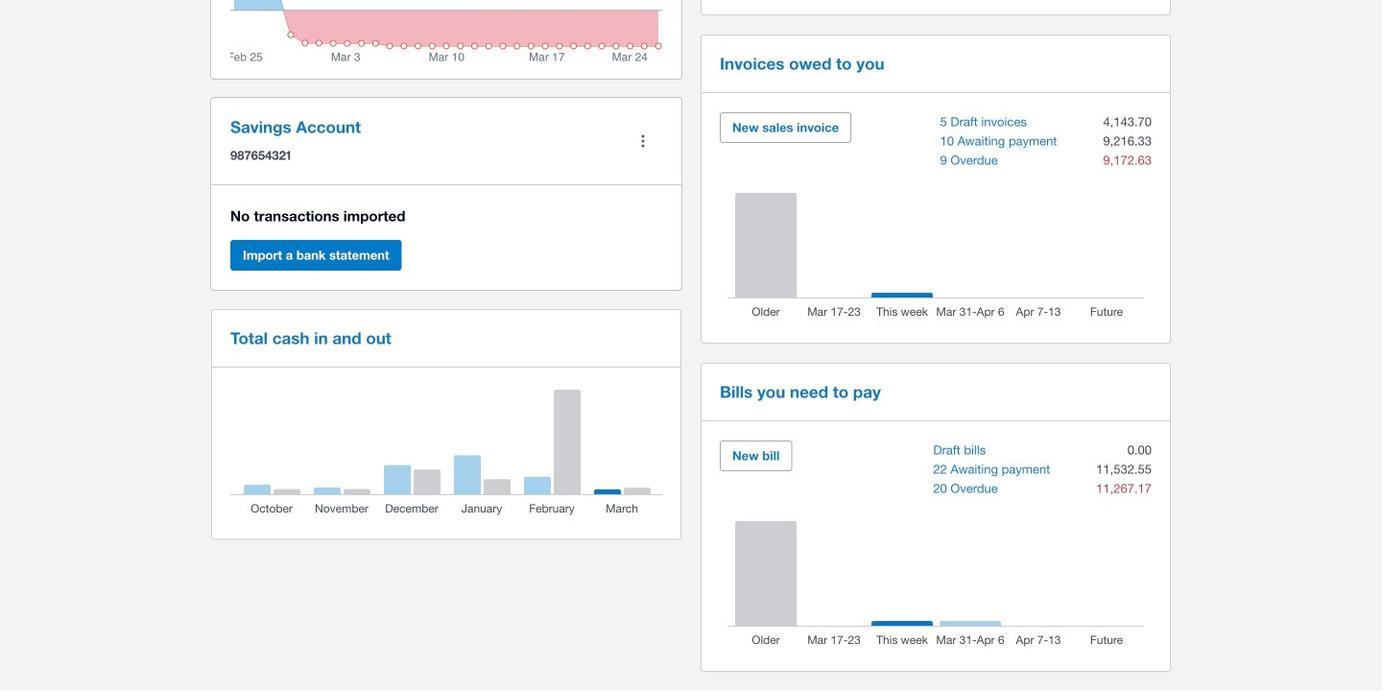 Task type: vqa. For each thing, say whether or not it's contained in the screenshot.
PAID within COLUMNS "group"
no



Task type: describe. For each thing, give the bounding box(es) containing it.
manage menu toggle image
[[624, 122, 662, 160]]



